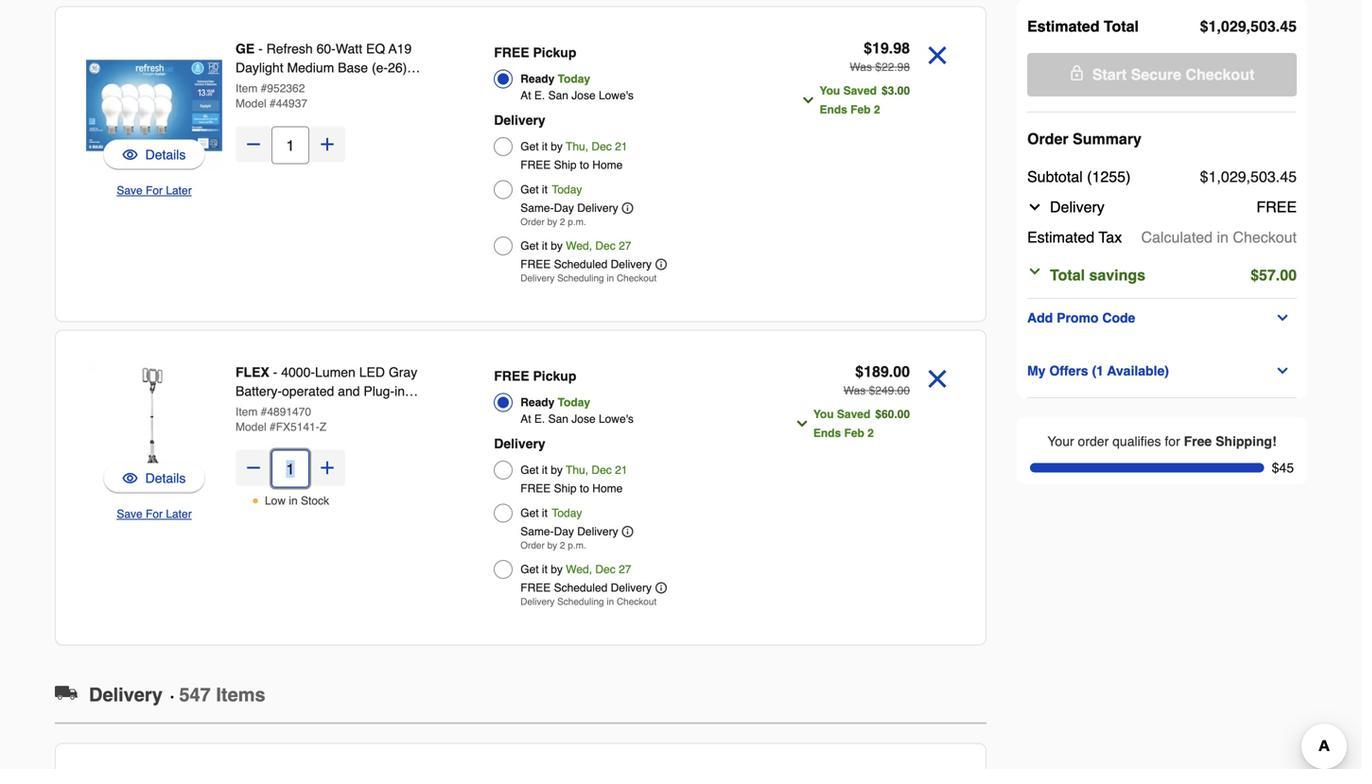 Task type: locate. For each thing, give the bounding box(es) containing it.
1 vertical spatial order by 2 p.m.
[[521, 540, 586, 551]]

1 vertical spatial ship
[[554, 482, 577, 495]]

save for later
[[117, 184, 192, 197], [117, 508, 192, 521]]

0 vertical spatial at e. san jose lowe's
[[521, 89, 634, 102]]

2 scheduled from the top
[[554, 581, 608, 595]]

45 for subtotal (1255)
[[1280, 168, 1297, 185]]

1 ready from the top
[[521, 72, 555, 86]]

lowe's
[[599, 89, 634, 102], [599, 413, 634, 426]]

ready today for 189
[[521, 396, 590, 409]]

truck filled image
[[55, 682, 78, 704]]

minus image for was
[[244, 458, 263, 477]]

delivery
[[494, 113, 546, 128], [1050, 198, 1105, 216], [577, 202, 618, 215], [611, 258, 652, 271], [521, 273, 555, 284], [494, 436, 546, 451], [577, 525, 618, 538], [611, 581, 652, 595], [521, 597, 555, 607], [89, 684, 163, 706]]

secure
[[1131, 66, 1182, 83]]

was
[[850, 61, 872, 74], [844, 384, 866, 397]]

you for 19
[[820, 84, 840, 97]]

$ inside the you saved $ 60 .00 ends feb 2
[[876, 408, 882, 421]]

1 vertical spatial plus image
[[318, 458, 337, 477]]

you inside the you saved $ 60 .00 ends feb 2
[[814, 408, 834, 421]]

it
[[542, 140, 548, 153], [542, 183, 548, 196], [542, 239, 548, 253], [542, 464, 548, 477], [542, 507, 548, 520], [542, 563, 548, 576]]

45 for estimated total
[[1280, 18, 1297, 35]]

2 estimated from the top
[[1028, 229, 1095, 246]]

1 vertical spatial get it by thu, dec 21
[[521, 464, 628, 477]]

#fx5141-
[[270, 421, 320, 434]]

1 horizontal spatial light
[[394, 403, 423, 418]]

1 for from the top
[[146, 184, 163, 197]]

1 later from the top
[[166, 184, 192, 197]]

chevron down image
[[1028, 200, 1043, 215], [1276, 310, 1291, 325], [795, 416, 810, 431]]

.00 inside you saved $ 3 .00 ends feb 2
[[894, 84, 910, 97]]

0 vertical spatial free pickup
[[494, 45, 577, 60]]

stand
[[322, 403, 356, 418]]

0 vertical spatial san
[[548, 89, 569, 102]]

free pickup
[[494, 45, 577, 60], [494, 369, 577, 384]]

1 horizontal spatial -
[[273, 365, 278, 380]]

0 vertical spatial lowe's
[[599, 89, 634, 102]]

2 save for later from the top
[[117, 508, 192, 521]]

0 vertical spatial save
[[117, 184, 143, 197]]

bullet image left 547
[[170, 695, 174, 699]]

1 vertical spatial wed,
[[566, 563, 592, 576]]

2 save from the top
[[117, 508, 143, 521]]

0 vertical spatial estimated
[[1028, 18, 1100, 35]]

battery-
[[236, 384, 282, 399]]

0 vertical spatial led
[[299, 79, 325, 94]]

1 save for later from the top
[[117, 184, 192, 197]]

249
[[876, 384, 894, 397]]

2 ship from the top
[[554, 482, 577, 495]]

1 vertical spatial at e. san jose lowe's
[[521, 413, 634, 426]]

.00 up the 60 in the bottom of the page
[[894, 384, 910, 397]]

1 vertical spatial home
[[593, 482, 623, 495]]

2 vertical spatial info image
[[656, 582, 667, 594]]

0 vertical spatial 98
[[893, 39, 910, 57]]

quickview image
[[123, 145, 138, 164], [123, 469, 138, 488]]

0 vertical spatial 27
[[619, 239, 632, 253]]

save for 98
[[117, 184, 143, 197]]

to for 98
[[580, 158, 589, 172]]

21 for 98
[[615, 140, 628, 153]]

1 27 from the top
[[619, 239, 632, 253]]

1 vertical spatial later
[[166, 508, 192, 521]]

option group
[[494, 39, 757, 289], [494, 363, 757, 613]]

0 horizontal spatial led
[[299, 79, 325, 94]]

1 san from the top
[[548, 89, 569, 102]]

2 at e. san jose lowe's from the top
[[521, 413, 634, 426]]

model down the "dimmable"
[[236, 97, 267, 110]]

$ up calculated in checkout
[[1200, 168, 1209, 185]]

0 horizontal spatial bullet image
[[170, 695, 174, 699]]

quickview image for 98
[[123, 145, 138, 164]]

1 vertical spatial free scheduled delivery
[[521, 581, 652, 595]]

1 vertical spatial was
[[844, 384, 866, 397]]

1 model from the top
[[236, 97, 267, 110]]

1 21 from the top
[[615, 140, 628, 153]]

you left the 60 in the bottom of the page
[[814, 408, 834, 421]]

2 quickview image from the top
[[123, 469, 138, 488]]

0 vertical spatial for
[[146, 184, 163, 197]]

0 vertical spatial item
[[236, 82, 258, 95]]

2 e. from the top
[[535, 413, 545, 426]]

1 vertical spatial $ 1,029,503 . 45
[[1200, 168, 1297, 185]]

1 same- from the top
[[521, 202, 554, 215]]

1 details from the top
[[145, 147, 186, 162]]

for for was
[[146, 508, 163, 521]]

$ down the 249
[[876, 408, 882, 421]]

1,029,503
[[1209, 18, 1276, 35], [1209, 168, 1276, 185]]

45
[[1280, 18, 1297, 35], [1280, 168, 1297, 185]]

1 vertical spatial lowe's
[[599, 413, 634, 426]]

1,029,503 up calculated in checkout
[[1209, 168, 1276, 185]]

1 horizontal spatial led
[[359, 365, 385, 380]]

0 vertical spatial thu,
[[566, 140, 589, 153]]

1 vertical spatial jose
[[572, 413, 596, 426]]

it for 189's info image
[[542, 563, 548, 576]]

0 vertical spatial quickview image
[[123, 145, 138, 164]]

order
[[1078, 434, 1109, 449]]

ship
[[554, 158, 577, 172], [554, 482, 577, 495]]

1 vertical spatial ready
[[521, 396, 555, 409]]

save down refresh 60-watt eq a19 daylight medium base (e-26) dimmable led light bulb (8-pack) 'image' at top
[[117, 184, 143, 197]]

item inside the item #952362 model #44937
[[236, 82, 258, 95]]

0 vertical spatial p.m.
[[568, 217, 586, 228]]

lowe's for 189
[[599, 413, 634, 426]]

1 vertical spatial save for later button
[[117, 505, 192, 524]]

0 vertical spatial jose
[[572, 89, 596, 102]]

led down medium at the left of page
[[299, 79, 325, 94]]

0 vertical spatial delivery scheduling in checkout
[[521, 273, 657, 284]]

home
[[593, 158, 623, 172], [593, 482, 623, 495]]

6 it from the top
[[542, 563, 548, 576]]

checkout inside button
[[1186, 66, 1255, 83]]

info image for 19
[[656, 259, 667, 270]]

chevron down image down $ 57 .00
[[1276, 310, 1291, 325]]

estimated left tax
[[1028, 229, 1095, 246]]

1 vertical spatial for
[[146, 508, 163, 521]]

547 items
[[179, 684, 266, 706]]

model inside item #4891470 model #fx5141-z
[[236, 421, 267, 434]]

2 1,029,503 from the top
[[1209, 168, 1276, 185]]

1 remove item image from the top
[[922, 39, 954, 71]]

2 free scheduled delivery from the top
[[521, 581, 652, 595]]

free ship to home
[[521, 158, 623, 172], [521, 482, 623, 495]]

0 vertical spatial saved
[[844, 84, 877, 97]]

2 jose from the top
[[572, 413, 596, 426]]

1 vertical spatial e.
[[535, 413, 545, 426]]

model inside the item #952362 model #44937
[[236, 97, 267, 110]]

later for 98
[[166, 184, 192, 197]]

get it by thu, dec 21 for 98
[[521, 140, 628, 153]]

2 san from the top
[[548, 413, 569, 426]]

1 free pickup from the top
[[494, 45, 577, 60]]

2 later from the top
[[166, 508, 192, 521]]

$45
[[1272, 460, 1294, 476]]

0 vertical spatial order
[[1028, 130, 1069, 148]]

savings
[[1090, 266, 1146, 284]]

$ inside you saved $ 3 .00 ends feb 2
[[882, 84, 888, 97]]

san
[[548, 89, 569, 102], [548, 413, 569, 426]]

21 for was
[[615, 464, 628, 477]]

2 model from the top
[[236, 421, 267, 434]]

ends inside the you saved $ 60 .00 ends feb 2
[[814, 427, 841, 440]]

1 vertical spatial scheduling
[[557, 597, 604, 607]]

2 delivery scheduling in checkout from the top
[[521, 597, 657, 607]]

2 p.m. from the top
[[568, 540, 586, 551]]

get for info image for 19
[[521, 239, 539, 253]]

feb inside the you saved $ 60 .00 ends feb 2
[[844, 427, 865, 440]]

1 pickup from the top
[[533, 45, 577, 60]]

promo
[[1057, 310, 1099, 325]]

saved for 189
[[837, 408, 871, 421]]

98 right 22
[[898, 61, 910, 74]]

1 jose from the top
[[572, 89, 596, 102]]

1 vertical spatial 21
[[615, 464, 628, 477]]

0 vertical spatial remove item image
[[922, 39, 954, 71]]

my offers (1 available)
[[1028, 363, 1169, 378]]

a19
[[389, 41, 412, 56]]

0 vertical spatial chevron down image
[[1028, 200, 1043, 215]]

1 p.m. from the top
[[568, 217, 586, 228]]

item down daylight at top left
[[236, 82, 258, 95]]

model for 189
[[236, 421, 267, 434]]

ends for 98
[[820, 103, 848, 116]]

minus image left the stepper number input field with increment and decrement buttons number field
[[244, 135, 263, 154]]

info image
[[622, 526, 634, 537]]

2 wed, from the top
[[566, 563, 592, 576]]

you left 3
[[820, 84, 840, 97]]

calculated in checkout
[[1142, 229, 1297, 246]]

6 get from the top
[[521, 563, 539, 576]]

0 vertical spatial order by 2 p.m.
[[521, 217, 586, 228]]

1 vertical spatial quickview image
[[123, 469, 138, 488]]

was down 189 at the top right of the page
[[844, 384, 866, 397]]

it for info icon
[[542, 507, 548, 520]]

2 lowe's from the top
[[599, 413, 634, 426]]

feb down the $ 189 .00 was $ 249 .00
[[844, 427, 865, 440]]

$ 57 .00
[[1251, 266, 1297, 284]]

minus image left the low in stock number field
[[244, 458, 263, 477]]

1 to from the top
[[580, 158, 589, 172]]

2 inside you saved $ 3 .00 ends feb 2
[[874, 103, 880, 116]]

remove item image right the 249
[[922, 363, 954, 395]]

1 get it by wed, dec 27 from the top
[[521, 239, 632, 253]]

1 vertical spatial minus image
[[244, 458, 263, 477]]

2 thu, from the top
[[566, 464, 589, 477]]

1 vertical spatial order
[[521, 217, 545, 228]]

remove item image
[[922, 39, 954, 71], [922, 363, 954, 395]]

at for 19
[[521, 89, 531, 102]]

lumen
[[315, 365, 356, 380]]

1 vertical spatial free ship to home
[[521, 482, 623, 495]]

same-day delivery
[[521, 202, 618, 215], [521, 525, 618, 538]]

$ down calculated in checkout
[[1251, 266, 1259, 284]]

chevron down image left you saved $ 3 .00 ends feb 2
[[801, 93, 816, 108]]

home for was
[[593, 482, 623, 495]]

secure image
[[1070, 65, 1085, 80]]

day
[[554, 202, 574, 215], [554, 525, 574, 538]]

.00 inside the you saved $ 60 .00 ends feb 2
[[894, 408, 910, 421]]

save for later for was
[[117, 508, 192, 521]]

light down 'base'
[[328, 79, 357, 94]]

21
[[615, 140, 628, 153], [615, 464, 628, 477]]

2 item from the top
[[236, 405, 258, 419]]

item #952362 model #44937
[[236, 82, 308, 110]]

0 vertical spatial ready
[[521, 72, 555, 86]]

was left 22
[[850, 61, 872, 74]]

model
[[236, 97, 267, 110], [236, 421, 267, 434]]

2 plus image from the top
[[318, 458, 337, 477]]

Stepper number input field with increment and decrement buttons number field
[[272, 126, 309, 164]]

you for 189
[[814, 408, 834, 421]]

1 plus image from the top
[[318, 135, 337, 154]]

at e. san jose lowe's for 189
[[521, 413, 634, 426]]

your order qualifies for free shipping!
[[1048, 434, 1277, 449]]

(e-
[[372, 60, 388, 75]]

scheduling for 98
[[557, 273, 604, 284]]

same-
[[521, 202, 554, 215], [521, 525, 554, 538]]

flex -
[[236, 365, 281, 380]]

1 estimated from the top
[[1028, 18, 1100, 35]]

4 get from the top
[[521, 464, 539, 477]]

1 quickview image from the top
[[123, 145, 138, 164]]

0 vertical spatial ends
[[820, 103, 848, 116]]

0 vertical spatial free ship to home
[[521, 158, 623, 172]]

1 vertical spatial same-
[[521, 525, 554, 538]]

0 vertical spatial ready today
[[521, 72, 590, 86]]

27 for 98
[[619, 239, 632, 253]]

1 ready today from the top
[[521, 72, 590, 86]]

0 vertical spatial model
[[236, 97, 267, 110]]

flex
[[236, 365, 269, 380]]

saved for 19
[[844, 84, 877, 97]]

saved inside the you saved $ 60 .00 ends feb 2
[[837, 408, 871, 421]]

at e. san jose lowe's
[[521, 89, 634, 102], [521, 413, 634, 426]]

2 45 from the top
[[1280, 168, 1297, 185]]

1 vertical spatial 27
[[619, 563, 632, 576]]

option group for 98
[[494, 39, 757, 289]]

feb down '$ 19 . 98 was $ 22 . 98'
[[851, 103, 871, 116]]

free ship to home for was
[[521, 482, 623, 495]]

.00 down 22
[[894, 84, 910, 97]]

home for 98
[[593, 158, 623, 172]]

1 1,029,503 from the top
[[1209, 18, 1276, 35]]

-
[[258, 41, 263, 56], [273, 365, 278, 380]]

- right flex
[[273, 365, 278, 380]]

2 free ship to home from the top
[[521, 482, 623, 495]]

ready today for 19
[[521, 72, 590, 86]]

1 vertical spatial save for later
[[117, 508, 192, 521]]

1 wed, from the top
[[566, 239, 592, 253]]

2 to from the top
[[580, 482, 589, 495]]

feb for 98
[[851, 103, 871, 116]]

0 vertical spatial chevron down image
[[801, 93, 816, 108]]

1 vertical spatial -
[[273, 365, 278, 380]]

e.
[[535, 89, 545, 102], [535, 413, 545, 426]]

1 at e. san jose lowe's from the top
[[521, 89, 634, 102]]

2 for from the top
[[146, 508, 163, 521]]

you inside you saved $ 3 .00 ends feb 2
[[820, 84, 840, 97]]

1 vertical spatial chevron down image
[[1028, 264, 1043, 279]]

0 vertical spatial save for later
[[117, 184, 192, 197]]

98 right 19
[[893, 39, 910, 57]]

3 it from the top
[[542, 239, 548, 253]]

item inside item #4891470 model #fx5141-z
[[236, 405, 258, 419]]

1 day from the top
[[554, 202, 574, 215]]

1 delivery scheduling in checkout from the top
[[521, 273, 657, 284]]

and
[[338, 384, 360, 399]]

$ down 22
[[882, 84, 888, 97]]

0 vertical spatial same-day delivery
[[521, 202, 618, 215]]

light
[[328, 79, 357, 94], [394, 403, 423, 418]]

in
[[1217, 229, 1229, 246], [607, 273, 614, 284], [395, 384, 405, 399], [289, 494, 298, 508], [607, 597, 614, 607]]

same- for was
[[521, 525, 554, 538]]

chevron down image down subtotal
[[1028, 200, 1043, 215]]

0 vertical spatial was
[[850, 61, 872, 74]]

0 vertical spatial option group
[[494, 39, 757, 289]]

save
[[117, 184, 143, 197], [117, 508, 143, 521]]

at for 189
[[521, 413, 531, 426]]

bulb
[[361, 79, 387, 94]]

2 at from the top
[[521, 413, 531, 426]]

0 vertical spatial free scheduled delivery
[[521, 258, 652, 271]]

san for 19
[[548, 89, 569, 102]]

thu, for 98
[[566, 140, 589, 153]]

1 vertical spatial thu,
[[566, 464, 589, 477]]

to
[[580, 158, 589, 172], [580, 482, 589, 495]]

for
[[1165, 434, 1181, 449]]

save down the 4000-lumen led gray battery-operated and plug-in rechargeable stand work light image
[[117, 508, 143, 521]]

minus image
[[244, 135, 263, 154], [244, 458, 263, 477]]

saved left the 60 in the bottom of the page
[[837, 408, 871, 421]]

2 remove item image from the top
[[922, 363, 954, 395]]

2 get from the top
[[521, 183, 539, 196]]

saved inside you saved $ 3 .00 ends feb 2
[[844, 84, 877, 97]]

chevron down image left the you saved $ 60 .00 ends feb 2
[[795, 416, 810, 431]]

save for later down the 4000-lumen led gray battery-operated and plug-in rechargeable stand work light image
[[117, 508, 192, 521]]

1 horizontal spatial bullet image
[[252, 497, 259, 505]]

1 vertical spatial feb
[[844, 427, 865, 440]]

2 inside the you saved $ 60 .00 ends feb 2
[[868, 427, 874, 440]]

bullet image left low
[[252, 497, 259, 505]]

remove item image right 22
[[922, 39, 954, 71]]

later down refresh 60-watt eq a19 daylight medium base (e-26) dimmable led light bulb (8-pack) 'image' at top
[[166, 184, 192, 197]]

item #4891470 model #fx5141-z
[[236, 405, 326, 434]]

1 vertical spatial you
[[814, 408, 834, 421]]

19
[[872, 39, 889, 57]]

$
[[1200, 18, 1209, 35], [864, 39, 872, 57], [876, 61, 882, 74], [882, 84, 888, 97], [1200, 168, 1209, 185], [1251, 266, 1259, 284], [856, 363, 864, 380], [869, 384, 876, 397], [876, 408, 882, 421]]

feb inside you saved $ 3 .00 ends feb 2
[[851, 103, 871, 116]]

1 minus image from the top
[[244, 135, 263, 154]]

light inside 4000-lumen led gray battery-operated and plug-in rechargeable stand work light
[[394, 403, 423, 418]]

item for 189
[[236, 405, 258, 419]]

1 save for later button from the top
[[117, 181, 192, 200]]

2 save for later button from the top
[[117, 505, 192, 524]]

1 vertical spatial remove item image
[[922, 363, 954, 395]]

$ 1,029,503 . 45 up start secure checkout
[[1200, 18, 1297, 35]]

2 order by 2 p.m. from the top
[[521, 540, 586, 551]]

- right ge
[[258, 41, 263, 56]]

for down refresh 60-watt eq a19 daylight medium base (e-26) dimmable led light bulb (8-pack) 'image' at top
[[146, 184, 163, 197]]

2 scheduling from the top
[[557, 597, 604, 607]]

minus image for 98
[[244, 135, 263, 154]]

0 vertical spatial feb
[[851, 103, 871, 116]]

saved left 3
[[844, 84, 877, 97]]

22
[[882, 61, 894, 74]]

2 details from the top
[[145, 471, 186, 486]]

2 ready today from the top
[[521, 396, 590, 409]]

total
[[1104, 18, 1139, 35], [1050, 266, 1085, 284]]

eq
[[366, 41, 385, 56]]

0 vertical spatial later
[[166, 184, 192, 197]]

4 it from the top
[[542, 464, 548, 477]]

0 vertical spatial 21
[[615, 140, 628, 153]]

it for the top info image
[[542, 183, 548, 196]]

1 vertical spatial 1,029,503
[[1209, 168, 1276, 185]]

get it by wed, dec 27 for 98
[[521, 239, 632, 253]]

2
[[874, 103, 880, 116], [560, 217, 565, 228], [868, 427, 874, 440], [560, 540, 565, 551]]

my offers (1 available) link
[[1028, 360, 1297, 382]]

in inside 4000-lumen led gray battery-operated and plug-in rechargeable stand work light
[[395, 384, 405, 399]]

1 scheduling from the top
[[557, 273, 604, 284]]

total up start
[[1104, 18, 1139, 35]]

for down the 4000-lumen led gray battery-operated and plug-in rechargeable stand work light image
[[146, 508, 163, 521]]

1,029,503 for subtotal (1255)
[[1209, 168, 1276, 185]]

jose
[[572, 89, 596, 102], [572, 413, 596, 426]]

led inside 'refresh 60-watt eq a19 daylight medium base (e-26) dimmable led light bulb (8-pack)'
[[299, 79, 325, 94]]

0 vertical spatial minus image
[[244, 135, 263, 154]]

you saved $ 3 .00 ends feb 2
[[820, 84, 910, 116]]

0 vertical spatial pickup
[[533, 45, 577, 60]]

1 option group from the top
[[494, 39, 757, 289]]

save for later button down refresh 60-watt eq a19 daylight medium base (e-26) dimmable led light bulb (8-pack) 'image' at top
[[117, 181, 192, 200]]

2 27 from the top
[[619, 563, 632, 576]]

e. for 19
[[535, 89, 545, 102]]

scheduling
[[557, 273, 604, 284], [557, 597, 604, 607]]

0 vertical spatial scheduled
[[554, 258, 608, 271]]

1 save from the top
[[117, 184, 143, 197]]

refresh 60-watt eq a19 daylight medium base (e-26) dimmable led light bulb (8-pack) image
[[86, 37, 222, 174]]

your
[[1048, 434, 1075, 449]]

1 lowe's from the top
[[599, 89, 634, 102]]

2 option group from the top
[[494, 363, 757, 613]]

$ 1,029,503 . 45 for (1255)
[[1200, 168, 1297, 185]]

chevron down image
[[801, 93, 816, 108], [1028, 264, 1043, 279], [1276, 363, 1291, 378]]

free scheduled delivery
[[521, 258, 652, 271], [521, 581, 652, 595]]

0 horizontal spatial total
[[1050, 266, 1085, 284]]

order by 2 p.m.
[[521, 217, 586, 228], [521, 540, 586, 551]]

1 vertical spatial pickup
[[533, 369, 577, 384]]

5 it from the top
[[542, 507, 548, 520]]

refresh 60-watt eq a19 daylight medium base (e-26) dimmable led light bulb (8-pack)
[[236, 41, 441, 94]]

5 get from the top
[[521, 507, 539, 520]]

2 same- from the top
[[521, 525, 554, 538]]

1 vertical spatial save
[[117, 508, 143, 521]]

model down "rechargeable"
[[236, 421, 267, 434]]

2 home from the top
[[593, 482, 623, 495]]

1 $ 1,029,503 . 45 from the top
[[1200, 18, 1297, 35]]

led up plug-
[[359, 365, 385, 380]]

3 get from the top
[[521, 239, 539, 253]]

0 vertical spatial bullet image
[[252, 497, 259, 505]]

1 vertical spatial saved
[[837, 408, 871, 421]]

free scheduled delivery for was
[[521, 581, 652, 595]]

chevron down image up shipping! on the bottom right of page
[[1276, 363, 1291, 378]]

1 free ship to home from the top
[[521, 158, 623, 172]]

ends inside you saved $ 3 .00 ends feb 2
[[820, 103, 848, 116]]

1,029,503 up start secure checkout
[[1209, 18, 1276, 35]]

later down the 4000-lumen led gray battery-operated and plug-in rechargeable stand work light image
[[166, 508, 192, 521]]

ship for was
[[554, 482, 577, 495]]

details for 98
[[145, 147, 186, 162]]

2 minus image from the top
[[244, 458, 263, 477]]

by
[[551, 140, 563, 153], [547, 217, 557, 228], [551, 239, 563, 253], [551, 464, 563, 477], [547, 540, 557, 551], [551, 563, 563, 576]]

2 vertical spatial chevron down image
[[1276, 363, 1291, 378]]

plus image right the stepper number input field with increment and decrement buttons number field
[[318, 135, 337, 154]]

total down estimated tax
[[1050, 266, 1085, 284]]

2 free pickup from the top
[[494, 369, 577, 384]]

1 order by 2 p.m. from the top
[[521, 217, 586, 228]]

bullet image
[[252, 497, 259, 505], [170, 695, 174, 699]]

2 pickup from the top
[[533, 369, 577, 384]]

0 vertical spatial $ 1,029,503 . 45
[[1200, 18, 1297, 35]]

2 ready from the top
[[521, 396, 555, 409]]

watt
[[336, 41, 362, 56]]

1 vertical spatial option group
[[494, 363, 757, 613]]

2 21 from the top
[[615, 464, 628, 477]]

estimated
[[1028, 18, 1100, 35], [1028, 229, 1095, 246]]

light right work
[[394, 403, 423, 418]]

ship for 98
[[554, 158, 577, 172]]

1 ship from the top
[[554, 158, 577, 172]]

0 vertical spatial home
[[593, 158, 623, 172]]

.00 down the 249
[[894, 408, 910, 421]]

2 day from the top
[[554, 525, 574, 538]]

get for 189's info image
[[521, 563, 539, 576]]

save for later down refresh 60-watt eq a19 daylight medium base (e-26) dimmable led light bulb (8-pack) 'image' at top
[[117, 184, 192, 197]]

item down battery-
[[236, 405, 258, 419]]

estimated up secure image on the top of page
[[1028, 18, 1100, 35]]

0 vertical spatial 45
[[1280, 18, 1297, 35]]

1 vertical spatial ready today
[[521, 396, 590, 409]]

saved
[[844, 84, 877, 97], [837, 408, 871, 421]]

save for was
[[117, 508, 143, 521]]

info image
[[622, 202, 634, 214], [656, 259, 667, 270], [656, 582, 667, 594]]

1 vertical spatial free pickup
[[494, 369, 577, 384]]

1 get it by thu, dec 21 from the top
[[521, 140, 628, 153]]

0 vertical spatial details
[[145, 147, 186, 162]]

plus image up stock
[[318, 458, 337, 477]]

ends for was
[[814, 427, 841, 440]]

1 e. from the top
[[535, 89, 545, 102]]

0 vertical spatial same-
[[521, 202, 554, 215]]

free ship to home for 98
[[521, 158, 623, 172]]

delivery scheduling in checkout
[[521, 273, 657, 284], [521, 597, 657, 607]]

feb for was
[[844, 427, 865, 440]]

$ up the you saved $ 60 .00 ends feb 2
[[856, 363, 864, 380]]

1 thu, from the top
[[566, 140, 589, 153]]

chevron down image up add
[[1028, 264, 1043, 279]]

2 get it by wed, dec 27 from the top
[[521, 563, 632, 576]]

you saved $ 60 .00 ends feb 2
[[814, 408, 910, 440]]

27
[[619, 239, 632, 253], [619, 563, 632, 576]]

1 vertical spatial p.m.
[[568, 540, 586, 551]]

p.m.
[[568, 217, 586, 228], [568, 540, 586, 551]]

order
[[1028, 130, 1069, 148], [521, 217, 545, 228], [521, 540, 545, 551]]

free
[[1184, 434, 1212, 449]]

ge -
[[236, 41, 267, 56]]

$ down 189 at the top right of the page
[[869, 384, 876, 397]]

ready
[[521, 72, 555, 86], [521, 396, 555, 409]]

scheduled
[[554, 258, 608, 271], [554, 581, 608, 595]]

plus image
[[318, 135, 337, 154], [318, 458, 337, 477]]

0 vertical spatial to
[[580, 158, 589, 172]]

2 same-day delivery from the top
[[521, 525, 618, 538]]

save for later button down the 4000-lumen led gray battery-operated and plug-in rechargeable stand work light image
[[117, 505, 192, 524]]

1 45 from the top
[[1280, 18, 1297, 35]]

get it by wed, dec 27
[[521, 239, 632, 253], [521, 563, 632, 576]]

0 vertical spatial info image
[[622, 202, 634, 214]]

lowe's for 19
[[599, 89, 634, 102]]

$ 1,029,503 . 45 up calculated in checkout
[[1200, 168, 1297, 185]]

ready today
[[521, 72, 590, 86], [521, 396, 590, 409]]

0 vertical spatial get it today
[[521, 183, 582, 196]]

1 item from the top
[[236, 82, 258, 95]]

2 get it today from the top
[[521, 507, 582, 520]]

dec
[[592, 140, 612, 153], [596, 239, 616, 253], [592, 464, 612, 477], [596, 563, 616, 576]]

light inside 'refresh 60-watt eq a19 daylight medium base (e-26) dimmable led light bulb (8-pack)'
[[328, 79, 357, 94]]

1 same-day delivery from the top
[[521, 202, 618, 215]]

1 scheduled from the top
[[554, 258, 608, 271]]

#44937
[[270, 97, 308, 110]]

1 free scheduled delivery from the top
[[521, 258, 652, 271]]



Task type: vqa. For each thing, say whether or not it's contained in the screenshot.
the leftmost SHOP
no



Task type: describe. For each thing, give the bounding box(es) containing it.
order for 98
[[521, 217, 545, 228]]

free pickup for 189
[[494, 369, 577, 384]]

#4891470
[[261, 405, 311, 419]]

items
[[216, 684, 266, 706]]

1 horizontal spatial chevron down image
[[1028, 200, 1043, 215]]

order summary
[[1028, 130, 1142, 148]]

e. for 189
[[535, 413, 545, 426]]

was inside '$ 19 . 98 was $ 22 . 98'
[[850, 61, 872, 74]]

.00 down calculated in checkout
[[1276, 266, 1297, 284]]

jose for 19
[[572, 89, 596, 102]]

(1255)
[[1087, 168, 1131, 185]]

for for 98
[[146, 184, 163, 197]]

led inside 4000-lumen led gray battery-operated and plug-in rechargeable stand work light
[[359, 365, 385, 380]]

order by 2 p.m. for 98
[[521, 217, 586, 228]]

$ 189 .00 was $ 249 .00
[[844, 363, 910, 397]]

get for the top info image
[[521, 183, 539, 196]]

ready for 19
[[521, 72, 555, 86]]

save for later button for was
[[117, 505, 192, 524]]

same-day delivery for was
[[521, 525, 618, 538]]

60-
[[317, 41, 336, 56]]

base
[[338, 60, 368, 75]]

- for 19
[[258, 41, 263, 56]]

qualifies
[[1113, 434, 1161, 449]]

low in stock
[[265, 494, 329, 508]]

pickup for 189
[[533, 369, 577, 384]]

57
[[1259, 266, 1276, 284]]

shipping!
[[1216, 434, 1277, 449]]

get for info icon
[[521, 507, 539, 520]]

(8-
[[391, 79, 407, 94]]

start secure checkout
[[1093, 66, 1255, 83]]

subtotal (1255)
[[1028, 168, 1131, 185]]

estimated tax
[[1028, 229, 1122, 246]]

low
[[265, 494, 286, 508]]

27 for was
[[619, 563, 632, 576]]

26)
[[388, 60, 407, 75]]

light for 19
[[328, 79, 357, 94]]

plus image for was
[[318, 458, 337, 477]]

scheduled for was
[[554, 581, 608, 595]]

4000-lumen led gray battery-operated and plug-in rechargeable stand work light image
[[86, 361, 222, 497]]

save for later for 98
[[117, 184, 192, 197]]

code
[[1103, 310, 1136, 325]]

order by 2 p.m. for was
[[521, 540, 586, 551]]

plug-
[[364, 384, 395, 399]]

item for 19
[[236, 82, 258, 95]]

estimated total
[[1028, 18, 1139, 35]]

1 it from the top
[[542, 140, 548, 153]]

details for was
[[145, 471, 186, 486]]

pickup for 19
[[533, 45, 577, 60]]

1 get from the top
[[521, 140, 539, 153]]

chevron down image inside add promo code link
[[1276, 310, 1291, 325]]

plus image for 98
[[318, 135, 337, 154]]

calculated
[[1142, 229, 1213, 246]]

get it by thu, dec 21 for was
[[521, 464, 628, 477]]

model for 19
[[236, 97, 267, 110]]

free pickup for 19
[[494, 45, 577, 60]]

start
[[1093, 66, 1127, 83]]

stock
[[301, 494, 329, 508]]

start secure checkout button
[[1028, 53, 1297, 97]]

same-day delivery for 98
[[521, 202, 618, 215]]

summary
[[1073, 130, 1142, 148]]

light for 189
[[394, 403, 423, 418]]

same- for 98
[[521, 202, 554, 215]]

option group for was
[[494, 363, 757, 613]]

later for was
[[166, 508, 192, 521]]

day for 98
[[554, 202, 574, 215]]

(1
[[1092, 363, 1104, 378]]

order for was
[[521, 540, 545, 551]]

day for was
[[554, 525, 574, 538]]

save for later button for 98
[[117, 181, 192, 200]]

3
[[888, 84, 894, 97]]

chevron down image inside my offers (1 available) link
[[1276, 363, 1291, 378]]

wed, for was
[[566, 563, 592, 576]]

estimated for estimated total
[[1028, 18, 1100, 35]]

.00 up the 249
[[889, 363, 910, 380]]

delivery scheduling in checkout for 98
[[521, 273, 657, 284]]

to for was
[[580, 482, 589, 495]]

available)
[[1108, 363, 1169, 378]]

scheduled for 98
[[554, 258, 608, 271]]

tax
[[1099, 229, 1122, 246]]

it for info image for 19
[[542, 239, 548, 253]]

refresh
[[267, 41, 313, 56]]

0 vertical spatial total
[[1104, 18, 1139, 35]]

was inside the $ 189 .00 was $ 249 .00
[[844, 384, 866, 397]]

ge
[[236, 41, 255, 56]]

at e. san jose lowe's for 19
[[521, 89, 634, 102]]

remove item image for .00
[[922, 363, 954, 395]]

info image for 189
[[656, 582, 667, 594]]

1,029,503 for estimated total
[[1209, 18, 1276, 35]]

pack)
[[407, 79, 441, 94]]

dimmable
[[236, 79, 295, 94]]

work
[[360, 403, 391, 418]]

2 vertical spatial chevron down image
[[795, 416, 810, 431]]

ready for 189
[[521, 396, 555, 409]]

operated
[[282, 384, 334, 399]]

547
[[179, 684, 211, 706]]

offers
[[1050, 363, 1089, 378]]

4000-lumen led gray battery-operated and plug-in rechargeable stand work light
[[236, 365, 423, 418]]

4000-
[[281, 365, 315, 380]]

san for 189
[[548, 413, 569, 426]]

p.m. for 98
[[568, 217, 586, 228]]

- for 189
[[273, 365, 278, 380]]

free scheduled delivery for 98
[[521, 258, 652, 271]]

add promo code link
[[1028, 307, 1297, 329]]

$ 1,029,503 . 45 for total
[[1200, 18, 1297, 35]]

gray
[[389, 365, 417, 380]]

1 horizontal spatial chevron down image
[[1028, 264, 1043, 279]]

$ up you saved $ 3 .00 ends feb 2
[[864, 39, 872, 57]]

jose for 189
[[572, 413, 596, 426]]

#952362
[[261, 82, 305, 95]]

Low in Stock number field
[[272, 450, 309, 488]]

medium
[[287, 60, 334, 75]]

daylight
[[236, 60, 283, 75]]

$ up start secure checkout
[[1200, 18, 1209, 35]]

rechargeable
[[236, 403, 318, 418]]

add
[[1028, 310, 1053, 325]]

wed, for 98
[[566, 239, 592, 253]]

total savings
[[1050, 266, 1146, 284]]

get it today for 98
[[521, 183, 582, 196]]

get it today for was
[[521, 507, 582, 520]]

$ down 19
[[876, 61, 882, 74]]

60
[[882, 408, 894, 421]]

add promo code
[[1028, 310, 1136, 325]]

my
[[1028, 363, 1046, 378]]

remove item image for .
[[922, 39, 954, 71]]

subtotal
[[1028, 168, 1083, 185]]

1 vertical spatial total
[[1050, 266, 1085, 284]]

quickview image for was
[[123, 469, 138, 488]]

1 vertical spatial 98
[[898, 61, 910, 74]]

z
[[320, 421, 326, 434]]

get it by wed, dec 27 for was
[[521, 563, 632, 576]]

$ 19 . 98 was $ 22 . 98
[[850, 39, 910, 74]]

scheduling for was
[[557, 597, 604, 607]]

189
[[864, 363, 889, 380]]

delivery scheduling in checkout for was
[[521, 597, 657, 607]]



